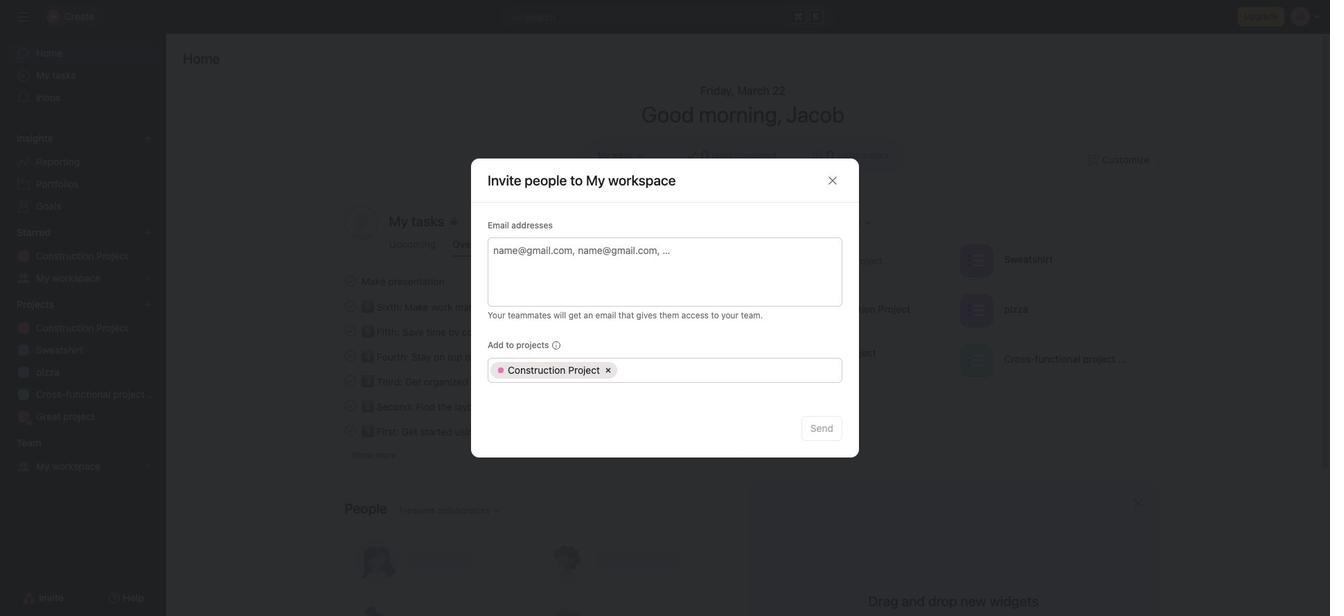 Task type: describe. For each thing, give the bounding box(es) containing it.
1 mark complete checkbox from the top
[[342, 273, 359, 290]]

global element
[[0, 34, 166, 117]]

3 mark complete checkbox from the top
[[342, 423, 359, 439]]

row for close this dialog image's more information icon
[[489, 359, 842, 383]]

name@gmail.com, name@gmail.com, … text field for close this dialog image's more information icon
[[493, 242, 835, 259]]

name@gmail.com, name@gmail.com, … text field for more information icon associated with close this dialog icon
[[493, 242, 835, 259]]

3 mark complete checkbox from the top
[[342, 373, 359, 390]]

close this dialog image
[[828, 175, 839, 186]]

dismiss image
[[1133, 498, 1144, 509]]

hide sidebar image
[[18, 11, 29, 22]]

add profile photo image
[[345, 207, 378, 240]]

close this dialog image
[[828, 175, 839, 186]]

1 mark complete checkbox from the top
[[342, 298, 359, 315]]

mark complete image for second mark complete checkbox from the top
[[342, 348, 359, 365]]

board image
[[780, 352, 797, 369]]



Task type: vqa. For each thing, say whether or not it's contained in the screenshot.
Task Name text box for 2nd list item from the top of the star this project Dialog
no



Task type: locate. For each thing, give the bounding box(es) containing it.
teams element
[[0, 431, 166, 481]]

insights element
[[0, 126, 166, 220]]

mark complete image
[[342, 348, 359, 365], [342, 398, 359, 414], [342, 423, 359, 439]]

2 vertical spatial mark complete checkbox
[[342, 423, 359, 439]]

board image
[[780, 303, 797, 319]]

cell
[[491, 362, 618, 379], [491, 362, 618, 379], [620, 362, 838, 379], [620, 362, 838, 379]]

mark complete image for third mark complete option from the bottom
[[342, 273, 359, 290]]

1 mark complete image from the top
[[342, 348, 359, 365]]

row
[[489, 359, 842, 383], [489, 359, 842, 383]]

row for more information icon associated with close this dialog icon
[[489, 359, 842, 383]]

2 mark complete checkbox from the top
[[342, 323, 359, 340]]

1 list image from the top
[[968, 253, 985, 269]]

list image down list icon
[[968, 352, 985, 369]]

1 vertical spatial list image
[[968, 352, 985, 369]]

2 list image from the top
[[968, 352, 985, 369]]

2 mark complete checkbox from the top
[[342, 348, 359, 365]]

list item
[[766, 240, 954, 282], [328, 294, 738, 319], [328, 319, 738, 344], [328, 344, 738, 369], [328, 369, 738, 394]]

Mark complete checkbox
[[342, 273, 359, 290], [342, 323, 359, 340], [342, 423, 359, 439]]

2 mark complete image from the top
[[342, 398, 359, 414]]

starred element
[[0, 220, 166, 292]]

mark complete image for third mark complete option from the top
[[342, 423, 359, 439]]

more information image for close this dialog image
[[552, 342, 560, 350]]

mark complete image for 1st mark complete checkbox from the top of the page
[[342, 298, 359, 315]]

1 vertical spatial mark complete image
[[342, 398, 359, 414]]

2 vertical spatial mark complete image
[[342, 423, 359, 439]]

4 mark complete image from the top
[[342, 373, 359, 390]]

3 mark complete image from the top
[[342, 323, 359, 340]]

0 vertical spatial mark complete image
[[342, 348, 359, 365]]

mark complete image for second mark complete checkbox from the bottom
[[342, 373, 359, 390]]

4 mark complete checkbox from the top
[[342, 398, 359, 414]]

3 mark complete image from the top
[[342, 423, 359, 439]]

list image
[[968, 253, 985, 269], [968, 352, 985, 369]]

2 mark complete image from the top
[[342, 298, 359, 315]]

0 vertical spatial list image
[[968, 253, 985, 269]]

list image up list icon
[[968, 253, 985, 269]]

more information image
[[552, 342, 560, 350], [552, 342, 560, 350]]

1 mark complete image from the top
[[342, 273, 359, 290]]

Mark complete checkbox
[[342, 298, 359, 315], [342, 348, 359, 365], [342, 373, 359, 390], [342, 398, 359, 414]]

1 vertical spatial mark complete checkbox
[[342, 323, 359, 340]]

mark complete image
[[342, 273, 359, 290], [342, 298, 359, 315], [342, 323, 359, 340], [342, 373, 359, 390]]

dialog
[[471, 159, 859, 458], [471, 159, 859, 458]]

projects element
[[0, 292, 166, 431]]

0 vertical spatial mark complete checkbox
[[342, 273, 359, 290]]

list image
[[968, 303, 985, 319]]

more information image for close this dialog icon
[[552, 342, 560, 350]]

mark complete image for 1st mark complete checkbox from the bottom of the page
[[342, 398, 359, 414]]

mark complete image for 2nd mark complete option from the bottom of the page
[[342, 323, 359, 340]]

name@gmail.com, name@gmail.com, … text field
[[493, 242, 835, 259], [493, 242, 835, 259]]



